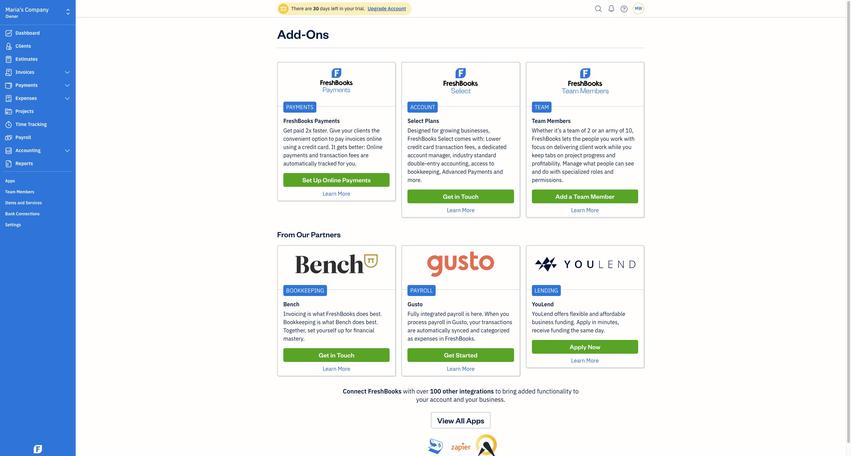 Task type: describe. For each thing, give the bounding box(es) containing it.
bookkeeping inside bench invoicing is what freshbooks does best. bookkeeping is what bench does best. together, set yourself up for financial mastery.
[[283, 319, 316, 326]]

ons
[[306, 26, 329, 42]]

main element
[[0, 0, 93, 457]]

days
[[320, 6, 330, 12]]

and left do
[[532, 169, 541, 175]]

connect freshbooks with over 100 other integrations
[[343, 388, 494, 396]]

10,
[[626, 127, 634, 134]]

and inside 'freshbooks payments get paid 2x faster. give your clients the convenient option to pay invoices online using a credit card. it gets better: online payments and transaction fees are automatically tracked for you.'
[[309, 152, 318, 159]]

manage
[[563, 160, 582, 167]]

timer image
[[4, 121, 13, 128]]

get in touch for financial
[[319, 352, 355, 360]]

100
[[430, 388, 441, 396]]

30
[[313, 6, 319, 12]]

designed
[[408, 127, 431, 134]]

and inside gusto fully integrated payroll is here. when you process payroll in gusto, your transactions are automatically synced and categorized as expenses in freshbooks.
[[471, 328, 480, 334]]

credit inside select plans designed for growing businesses, freshbooks select comes with: lower credit card transaction fees, a dedicated account manager, industry standard double-entry accounting, access to bookkeeping, advanced payments and more.
[[408, 144, 422, 151]]

bookkeeping,
[[408, 169, 441, 175]]

services
[[26, 201, 42, 206]]

1 vertical spatial bench
[[336, 319, 351, 326]]

add a team member
[[556, 193, 615, 201]]

expenses link
[[2, 93, 74, 105]]

freshbooks inside 'freshbooks payments get paid 2x faster. give your clients the convenient option to pay invoices online using a credit card. it gets better: online payments and transaction fees are automatically tracked for you.'
[[283, 118, 313, 125]]

0 horizontal spatial are
[[305, 6, 312, 12]]

faster.
[[313, 127, 328, 134]]

advanced
[[442, 169, 467, 175]]

team for team members whether it's a team of 2 or an army of 10, freshbooks lets the people you work with focus on delivering client work while you keep tabs on project progress and profitability. manage what people can see and do with specialized roles and permissions.
[[532, 118, 546, 125]]

card.
[[318, 144, 330, 151]]

an
[[599, 127, 605, 134]]

time tracking
[[15, 121, 47, 128]]

youlend youlend offers flexible and affordable business funding. apply in minutes, receive funding the same day.
[[532, 301, 626, 334]]

there are 30 days left in your trial. upgrade account
[[291, 6, 406, 12]]

business
[[532, 319, 554, 326]]

2 of from the left
[[620, 127, 624, 134]]

freshbooks inside bench invoicing is what freshbooks does best. bookkeeping is what bench does best. together, set yourself up for financial mastery.
[[326, 311, 355, 318]]

do
[[543, 169, 549, 175]]

invoice image
[[4, 69, 13, 76]]

tabs
[[545, 152, 556, 159]]

you inside gusto fully integrated payroll is here. when you process payroll in gusto, your transactions are automatically synced and categorized as expenses in freshbooks.
[[500, 311, 509, 318]]

army
[[606, 127, 618, 134]]

learn more link for a
[[447, 207, 475, 214]]

view all apps
[[437, 416, 485, 426]]

convenient
[[283, 136, 311, 142]]

payroll link
[[2, 132, 74, 144]]

industry
[[453, 152, 473, 159]]

freshbooks inside select plans designed for growing businesses, freshbooks select comes with: lower credit card transaction fees, a dedicated account manager, industry standard double-entry accounting, access to bookkeeping, advanced payments and more.
[[408, 136, 437, 142]]

1 vertical spatial apps
[[466, 416, 485, 426]]

owner
[[6, 14, 18, 19]]

in inside youlend youlend offers flexible and affordable business funding. apply in minutes, receive funding the same day.
[[592, 319, 597, 326]]

1 vertical spatial best.
[[366, 319, 378, 326]]

standard
[[474, 152, 496, 159]]

account inside select plans designed for growing businesses, freshbooks select comes with: lower credit card transaction fees, a dedicated account manager, industry standard double-entry accounting, access to bookkeeping, advanced payments and more.
[[408, 152, 427, 159]]

more for fully integrated payroll is here. when you process payroll in gusto, your transactions are automatically synced and categorized as expenses in freshbooks.
[[462, 366, 475, 373]]

as
[[408, 336, 413, 343]]

learn more for a
[[447, 207, 475, 214]]

account inside to bring added functionality to your account and your business.
[[430, 396, 452, 404]]

freshbooks right connect
[[368, 388, 402, 396]]

delivering
[[554, 144, 579, 151]]

profitability.
[[532, 160, 562, 167]]

connect
[[343, 388, 367, 396]]

members for team members whether it's a team of 2 or an army of 10, freshbooks lets the people you work with focus on delivering client work while you keep tabs on project progress and profitability. manage what people can see and do with specialized roles and permissions.
[[547, 118, 571, 125]]

gusto fully integrated payroll is here. when you process payroll in gusto, your transactions are automatically synced and categorized as expenses in freshbooks.
[[408, 301, 513, 343]]

offers
[[555, 311, 569, 318]]

view all apps link
[[431, 413, 491, 429]]

member
[[591, 193, 615, 201]]

for inside bench invoicing is what freshbooks does best. bookkeeping is what bench does best. together, set yourself up for financial mastery.
[[345, 328, 352, 334]]

roles
[[591, 169, 603, 175]]

report image
[[4, 161, 13, 168]]

transactions
[[482, 319, 513, 326]]

set
[[308, 328, 315, 334]]

learn more link for the
[[571, 207, 599, 214]]

chevron large down image for payments
[[64, 83, 71, 88]]

gusto,
[[452, 319, 468, 326]]

touch for financial
[[337, 352, 355, 360]]

fees,
[[465, 144, 477, 151]]

learn more link for online
[[323, 191, 351, 197]]

functionality
[[537, 388, 572, 396]]

option
[[312, 136, 328, 142]]

1 horizontal spatial with
[[550, 169, 561, 175]]

1 vertical spatial account
[[411, 104, 435, 111]]

learn for set
[[323, 366, 337, 373]]

mw button
[[633, 3, 645, 14]]

0 vertical spatial best.
[[370, 311, 382, 318]]

0 vertical spatial select
[[408, 118, 424, 125]]

get for select plans designed for growing businesses, freshbooks select comes with: lower credit card transaction fees, a dedicated account manager, industry standard double-entry accounting, access to bookkeeping, advanced payments and more.
[[443, 193, 454, 201]]

partners
[[311, 230, 341, 239]]

accounting,
[[441, 160, 470, 167]]

1 vertical spatial payroll
[[411, 288, 433, 294]]

set up online payments link
[[283, 173, 390, 187]]

and inside youlend youlend offers flexible and affordable business funding. apply in minutes, receive funding the same day.
[[590, 311, 599, 318]]

apply inside youlend youlend offers flexible and affordable business funding. apply in minutes, receive funding the same day.
[[577, 319, 591, 326]]

learn more for day.
[[571, 358, 599, 365]]

added
[[518, 388, 536, 396]]

more for get paid 2x faster. give your clients the convenient option to pay invoices online using a credit card. it gets better: online payments and transaction fees are automatically tracked for you.
[[338, 191, 351, 197]]

trial.
[[355, 6, 365, 12]]

your down over
[[416, 396, 429, 404]]

add-
[[277, 26, 306, 42]]

in down advanced
[[455, 193, 460, 201]]

expense image
[[4, 95, 13, 102]]

2 vertical spatial with
[[403, 388, 415, 396]]

1 vertical spatial does
[[353, 319, 365, 326]]

over
[[417, 388, 429, 396]]

expenses
[[15, 95, 37, 101]]

freshbooks image
[[32, 446, 43, 454]]

give
[[330, 127, 341, 134]]

progress
[[584, 152, 605, 159]]

automatically inside gusto fully integrated payroll is here. when you process payroll in gusto, your transactions are automatically synced and categorized as expenses in freshbooks.
[[417, 328, 451, 334]]

from
[[277, 230, 295, 239]]

dashboard image
[[4, 30, 13, 37]]

more for designed for growing businesses, freshbooks select comes with: lower credit card transaction fees, a dedicated account manager, industry standard double-entry accounting, access to bookkeeping, advanced payments and more.
[[462, 207, 475, 214]]

0 horizontal spatial is
[[307, 311, 311, 318]]

apply now
[[570, 343, 601, 351]]

specialized
[[562, 169, 590, 175]]

1 vertical spatial people
[[597, 160, 614, 167]]

see
[[626, 160, 634, 167]]

learn more link for automatically
[[447, 366, 475, 373]]

dedicated
[[482, 144, 507, 151]]

time tracking link
[[2, 119, 74, 131]]

project image
[[4, 108, 13, 115]]

learn more link for yourself
[[323, 366, 351, 373]]

bank
[[5, 212, 15, 217]]

reports
[[15, 161, 33, 167]]

payments
[[283, 152, 308, 159]]

are inside gusto fully integrated payroll is here. when you process payroll in gusto, your transactions are automatically synced and categorized as expenses in freshbooks.
[[408, 328, 416, 334]]

items and services
[[5, 201, 42, 206]]

more.
[[408, 177, 422, 184]]

get in touch link for financial
[[283, 349, 390, 363]]

to right functionality
[[573, 388, 579, 396]]

and right roles
[[605, 169, 614, 175]]

2 horizontal spatial with
[[624, 136, 635, 142]]

card
[[423, 144, 434, 151]]

team for team
[[535, 104, 549, 111]]

1 horizontal spatial payroll
[[448, 311, 464, 318]]

payments inside 'freshbooks payments get paid 2x faster. give your clients the convenient option to pay invoices online using a credit card. it gets better: online payments and transaction fees are automatically tracked for you.'
[[315, 118, 340, 125]]

get started
[[444, 352, 478, 360]]

learn for lets
[[571, 207, 585, 214]]

clients
[[354, 127, 370, 134]]

invoices
[[345, 136, 365, 142]]

categorized
[[481, 328, 510, 334]]

dashboard link
[[2, 27, 74, 40]]

bench invoicing is what freshbooks does best. bookkeeping is what bench does best. together, set yourself up for financial mastery.
[[283, 301, 382, 343]]

view
[[437, 416, 454, 426]]

entry
[[427, 160, 440, 167]]

projects link
[[2, 106, 74, 118]]

gusto
[[408, 301, 423, 308]]

in down yourself
[[331, 352, 336, 360]]

what inside team members whether it's a team of 2 or an army of 10, freshbooks lets the people you work with focus on delivering client work while you keep tabs on project progress and profitability. manage what people can see and do with specialized roles and permissions.
[[584, 160, 596, 167]]

payments up paid
[[286, 104, 314, 111]]

from our partners
[[277, 230, 341, 239]]

gets
[[337, 144, 347, 151]]

to up business.
[[496, 388, 501, 396]]

transaction inside select plans designed for growing businesses, freshbooks select comes with: lower credit card transaction fees, a dedicated account manager, industry standard double-entry accounting, access to bookkeeping, advanced payments and more.
[[436, 144, 463, 151]]

upgrade
[[368, 6, 387, 12]]

chevron large down image
[[64, 148, 71, 154]]

project
[[565, 152, 582, 159]]

money image
[[4, 135, 13, 141]]

in right left
[[340, 6, 344, 12]]



Task type: locate. For each thing, give the bounding box(es) containing it.
to down standard in the right of the page
[[489, 160, 494, 167]]

0 vertical spatial with
[[624, 136, 635, 142]]

freshbooks down 'whether'
[[532, 136, 561, 142]]

learn for are
[[447, 366, 461, 373]]

2x
[[306, 127, 312, 134]]

to inside 'freshbooks payments get paid 2x faster. give your clients the convenient option to pay invoices online using a credit card. it gets better: online payments and transaction fees are automatically tracked for you.'
[[329, 136, 334, 142]]

1 of from the left
[[581, 127, 586, 134]]

1 vertical spatial what
[[313, 311, 325, 318]]

synced
[[452, 328, 469, 334]]

together,
[[283, 328, 306, 334]]

clients
[[15, 43, 31, 49]]

up
[[338, 328, 344, 334]]

transaction up manager,
[[436, 144, 463, 151]]

0 vertical spatial chevron large down image
[[64, 70, 71, 75]]

1 horizontal spatial account
[[411, 104, 435, 111]]

for left you.
[[338, 160, 345, 167]]

get in touch
[[443, 193, 479, 201], [319, 352, 355, 360]]

to left the pay
[[329, 136, 334, 142]]

account
[[408, 152, 427, 159], [430, 396, 452, 404]]

credit left card
[[408, 144, 422, 151]]

0 vertical spatial get in touch
[[443, 193, 479, 201]]

is left here.
[[466, 311, 470, 318]]

bench up up
[[336, 319, 351, 326]]

1 vertical spatial online
[[323, 176, 341, 184]]

learn more link
[[323, 191, 351, 197], [447, 207, 475, 214], [571, 207, 599, 214], [571, 358, 599, 365], [323, 366, 351, 373], [447, 366, 475, 373]]

learn for same
[[571, 358, 585, 365]]

get inside 'freshbooks payments get paid 2x faster. give your clients the convenient option to pay invoices online using a credit card. it gets better: online payments and transaction fees are automatically tracked for you.'
[[283, 127, 292, 134]]

youlend down lending
[[532, 301, 554, 308]]

in left gusto,
[[447, 319, 451, 326]]

0 vertical spatial bookkeeping
[[286, 288, 324, 294]]

learn
[[323, 191, 337, 197], [447, 207, 461, 214], [571, 207, 585, 214], [571, 358, 585, 365], [323, 366, 337, 373], [447, 366, 461, 373]]

all
[[456, 416, 465, 426]]

mw
[[635, 6, 643, 11]]

team members
[[5, 190, 34, 195]]

here.
[[471, 311, 484, 318]]

payments up expenses on the left of the page
[[15, 82, 38, 88]]

members inside "link"
[[17, 190, 34, 195]]

0 vertical spatial transaction
[[436, 144, 463, 151]]

1 vertical spatial work
[[595, 144, 607, 151]]

chevron large down image up payments link in the top of the page
[[64, 70, 71, 75]]

reports link
[[2, 158, 74, 170]]

focus
[[532, 144, 546, 151]]

get down advanced
[[443, 193, 454, 201]]

1 vertical spatial touch
[[337, 352, 355, 360]]

1 vertical spatial the
[[573, 136, 581, 142]]

people down '2'
[[582, 136, 599, 142]]

touch down advanced
[[461, 193, 479, 201]]

0 horizontal spatial transaction
[[320, 152, 348, 159]]

0 vertical spatial what
[[584, 160, 596, 167]]

touch for manager,
[[461, 193, 479, 201]]

crown image
[[280, 5, 287, 12]]

payments up faster.
[[315, 118, 340, 125]]

get in touch link for manager,
[[408, 190, 514, 204]]

apps up team members
[[5, 179, 15, 184]]

0 vertical spatial payroll
[[448, 311, 464, 318]]

credit inside 'freshbooks payments get paid 2x faster. give your clients the convenient option to pay invoices online using a credit card. it gets better: online payments and transaction fees are automatically tracked for you.'
[[302, 144, 317, 151]]

to inside select plans designed for growing businesses, freshbooks select comes with: lower credit card transaction fees, a dedicated account manager, industry standard double-entry accounting, access to bookkeeping, advanced payments and more.
[[489, 160, 494, 167]]

learn more for yourself
[[323, 366, 351, 373]]

0 vertical spatial payroll
[[15, 135, 31, 141]]

bench up invoicing
[[283, 301, 300, 308]]

1 vertical spatial on
[[557, 152, 564, 159]]

learn for fees,
[[447, 207, 461, 214]]

1 horizontal spatial for
[[345, 328, 352, 334]]

1 horizontal spatial you
[[601, 136, 610, 142]]

permissions.
[[532, 177, 564, 184]]

minutes,
[[598, 319, 619, 326]]

get for bench invoicing is what freshbooks does best. bookkeeping is what bench does best. together, set yourself up for financial mastery.
[[319, 352, 329, 360]]

invoicing
[[283, 311, 306, 318]]

transaction inside 'freshbooks payments get paid 2x faster. give your clients the convenient option to pay invoices online using a credit card. it gets better: online payments and transaction fees are automatically tracked for you.'
[[320, 152, 348, 159]]

1 vertical spatial transaction
[[320, 152, 348, 159]]

0 vertical spatial members
[[547, 118, 571, 125]]

get down yourself
[[319, 352, 329, 360]]

1 horizontal spatial payroll
[[411, 288, 433, 294]]

2 vertical spatial chevron large down image
[[64, 96, 71, 101]]

get in touch link down up
[[283, 349, 390, 363]]

more for whether it's a team of 2 or an army of 10, freshbooks lets the people you work with focus on delivering client work while you keep tabs on project progress and profitability. manage what people can see and do with specialized roles and permissions.
[[587, 207, 599, 214]]

0 horizontal spatial online
[[323, 176, 341, 184]]

1 vertical spatial for
[[338, 160, 345, 167]]

apps inside main element
[[5, 179, 15, 184]]

freshbooks up paid
[[283, 118, 313, 125]]

for down the plans
[[432, 127, 439, 134]]

0 horizontal spatial with
[[403, 388, 415, 396]]

it
[[332, 144, 336, 151]]

with left over
[[403, 388, 415, 396]]

1 vertical spatial select
[[438, 136, 454, 142]]

1 horizontal spatial transaction
[[436, 144, 463, 151]]

1 horizontal spatial work
[[611, 136, 623, 142]]

1 vertical spatial automatically
[[417, 328, 451, 334]]

freshbooks down designed
[[408, 136, 437, 142]]

members for team members
[[17, 190, 34, 195]]

1 horizontal spatial is
[[317, 319, 321, 326]]

touch down up
[[337, 352, 355, 360]]

team
[[567, 127, 580, 134]]

and right the items on the top of the page
[[17, 201, 25, 206]]

1 horizontal spatial credit
[[408, 144, 422, 151]]

2 vertical spatial for
[[345, 328, 352, 334]]

a inside 'freshbooks payments get paid 2x faster. give your clients the convenient option to pay invoices online using a credit card. it gets better: online payments and transaction fees are automatically tracked for you.'
[[298, 144, 301, 151]]

0 horizontal spatial get in touch
[[319, 352, 355, 360]]

account down 100
[[430, 396, 452, 404]]

1 vertical spatial bookkeeping
[[283, 319, 316, 326]]

a down with:
[[478, 144, 481, 151]]

account up the plans
[[411, 104, 435, 111]]

set
[[302, 176, 312, 184]]

estimates link
[[2, 53, 74, 66]]

estimate image
[[4, 56, 13, 63]]

get left started at right bottom
[[444, 352, 455, 360]]

1 horizontal spatial of
[[620, 127, 624, 134]]

2 horizontal spatial you
[[623, 144, 632, 151]]

members inside team members whether it's a team of 2 or an army of 10, freshbooks lets the people you work with focus on delivering client work while you keep tabs on project progress and profitability. manage what people can see and do with specialized roles and permissions.
[[547, 118, 571, 125]]

1 horizontal spatial online
[[367, 144, 383, 151]]

your down integrations
[[466, 396, 478, 404]]

get left paid
[[283, 127, 292, 134]]

connections
[[16, 212, 40, 217]]

freshbooks up up
[[326, 311, 355, 318]]

chevron large down image up expenses "link"
[[64, 83, 71, 88]]

payments inside main element
[[15, 82, 38, 88]]

1 horizontal spatial account
[[430, 396, 452, 404]]

get started link
[[408, 349, 514, 363]]

online down online
[[367, 144, 383, 151]]

the inside team members whether it's a team of 2 or an army of 10, freshbooks lets the people you work with focus on delivering client work while you keep tabs on project progress and profitability. manage what people can see and do with specialized roles and permissions.
[[573, 136, 581, 142]]

1 vertical spatial apply
[[570, 343, 587, 351]]

members up the it's
[[547, 118, 571, 125]]

are
[[305, 6, 312, 12], [361, 152, 369, 159], [408, 328, 416, 334]]

plans
[[425, 118, 439, 125]]

people up roles
[[597, 160, 614, 167]]

started
[[456, 352, 478, 360]]

1 horizontal spatial on
[[557, 152, 564, 159]]

and right 'synced'
[[471, 328, 480, 334]]

0 horizontal spatial on
[[547, 144, 553, 151]]

1 vertical spatial chevron large down image
[[64, 83, 71, 88]]

and down "while"
[[606, 152, 616, 159]]

accounting
[[15, 148, 41, 154]]

0 vertical spatial does
[[357, 311, 369, 318]]

dashboard
[[15, 30, 40, 36]]

payroll inside main element
[[15, 135, 31, 141]]

client image
[[4, 43, 13, 50]]

your left trial.
[[345, 6, 354, 12]]

of
[[581, 127, 586, 134], [620, 127, 624, 134]]

paid
[[294, 127, 304, 134]]

team for team members
[[5, 190, 16, 195]]

same
[[581, 328, 594, 334]]

you up transactions
[[500, 311, 509, 318]]

0 horizontal spatial automatically
[[283, 160, 317, 167]]

the inside 'freshbooks payments get paid 2x faster. give your clients the convenient option to pay invoices online using a credit card. it gets better: online payments and transaction fees are automatically tracked for you.'
[[372, 127, 380, 134]]

you right "while"
[[623, 144, 632, 151]]

is up yourself
[[317, 319, 321, 326]]

more for invoicing is what freshbooks does best. bookkeeping is what bench does best. together, set yourself up for financial mastery.
[[338, 366, 351, 373]]

to
[[329, 136, 334, 142], [489, 160, 494, 167], [496, 388, 501, 396], [573, 388, 579, 396]]

select up designed
[[408, 118, 424, 125]]

the down team at top right
[[573, 136, 581, 142]]

clients link
[[2, 40, 74, 53]]

lower
[[486, 136, 501, 142]]

notifications image
[[606, 2, 617, 15]]

0 horizontal spatial credit
[[302, 144, 317, 151]]

are right 'fees'
[[361, 152, 369, 159]]

team
[[535, 104, 549, 111], [532, 118, 546, 125], [5, 190, 16, 195], [574, 193, 590, 201]]

2 youlend from the top
[[532, 311, 553, 318]]

are up as
[[408, 328, 416, 334]]

1 horizontal spatial members
[[547, 118, 571, 125]]

affordable
[[600, 311, 626, 318]]

account right the upgrade
[[388, 6, 406, 12]]

0 vertical spatial are
[[305, 6, 312, 12]]

0 horizontal spatial work
[[595, 144, 607, 151]]

2 vertical spatial what
[[322, 319, 334, 326]]

on
[[547, 144, 553, 151], [557, 152, 564, 159]]

search image
[[593, 4, 604, 14]]

for inside select plans designed for growing businesses, freshbooks select comes with: lower credit card transaction fees, a dedicated account manager, industry standard double-entry accounting, access to bookkeeping, advanced payments and more.
[[432, 127, 439, 134]]

for inside 'freshbooks payments get paid 2x faster. give your clients the convenient option to pay invoices online using a credit card. it gets better: online payments and transaction fees are automatically tracked for you.'
[[338, 160, 345, 167]]

bookkeeping up invoicing
[[286, 288, 324, 294]]

tracking
[[28, 121, 47, 128]]

payroll down time
[[15, 135, 31, 141]]

for right up
[[345, 328, 352, 334]]

what up set
[[313, 311, 325, 318]]

transaction down it
[[320, 152, 348, 159]]

are left the 30
[[305, 6, 312, 12]]

freshbooks inside team members whether it's a team of 2 or an army of 10, freshbooks lets the people you work with focus on delivering client work while you keep tabs on project progress and profitability. manage what people can see and do with specialized roles and permissions.
[[532, 136, 561, 142]]

1 horizontal spatial automatically
[[417, 328, 451, 334]]

and inside select plans designed for growing businesses, freshbooks select comes with: lower credit card transaction fees, a dedicated account manager, industry standard double-entry accounting, access to bookkeeping, advanced payments and more.
[[494, 169, 503, 175]]

bank connections link
[[2, 209, 74, 219]]

apps right all
[[466, 416, 485, 426]]

your down here.
[[470, 319, 481, 326]]

0 horizontal spatial get in touch link
[[283, 349, 390, 363]]

0 horizontal spatial select
[[408, 118, 424, 125]]

0 horizontal spatial members
[[17, 190, 34, 195]]

2 chevron large down image from the top
[[64, 83, 71, 88]]

team members whether it's a team of 2 or an army of 10, freshbooks lets the people you work with focus on delivering client work while you keep tabs on project progress and profitability. manage what people can see and do with specialized roles and permissions.
[[532, 118, 635, 184]]

1 youlend from the top
[[532, 301, 554, 308]]

team inside team members whether it's a team of 2 or an army of 10, freshbooks lets the people you work with focus on delivering client work while you keep tabs on project progress and profitability. manage what people can see and do with specialized roles and permissions.
[[532, 118, 546, 125]]

1 vertical spatial you
[[623, 144, 632, 151]]

up
[[313, 176, 322, 184]]

chevron large down image
[[64, 70, 71, 75], [64, 83, 71, 88], [64, 96, 71, 101]]

2 vertical spatial the
[[571, 328, 579, 334]]

1 vertical spatial get in touch
[[319, 352, 355, 360]]

get in touch for manager,
[[443, 193, 479, 201]]

work up "while"
[[611, 136, 623, 142]]

and down standard in the right of the page
[[494, 169, 503, 175]]

0 horizontal spatial apps
[[5, 179, 15, 184]]

a down convenient at the left top
[[298, 144, 301, 151]]

1 vertical spatial youlend
[[532, 311, 553, 318]]

chevron large down image inside payments link
[[64, 83, 71, 88]]

maria's company owner
[[6, 6, 49, 19]]

0 horizontal spatial account
[[388, 6, 406, 12]]

payments inside select plans designed for growing businesses, freshbooks select comes with: lower credit card transaction fees, a dedicated account manager, industry standard double-entry accounting, access to bookkeeping, advanced payments and more.
[[468, 169, 493, 175]]

youlend up business
[[532, 311, 553, 318]]

automatically down payments
[[283, 160, 317, 167]]

1 chevron large down image from the top
[[64, 70, 71, 75]]

online inside 'freshbooks payments get paid 2x faster. give your clients the convenient option to pay invoices online using a credit card. it gets better: online payments and transaction fees are automatically tracked for you.'
[[367, 144, 383, 151]]

apps
[[5, 179, 15, 184], [466, 416, 485, 426]]

0 vertical spatial touch
[[461, 193, 479, 201]]

online
[[367, 136, 382, 142]]

accounting link
[[2, 145, 74, 157]]

1 vertical spatial account
[[430, 396, 452, 404]]

1 horizontal spatial touch
[[461, 193, 479, 201]]

of left '2'
[[581, 127, 586, 134]]

1 horizontal spatial bench
[[336, 319, 351, 326]]

better:
[[349, 144, 365, 151]]

select down growing
[[438, 136, 454, 142]]

bench
[[283, 301, 300, 308], [336, 319, 351, 326]]

1 horizontal spatial select
[[438, 136, 454, 142]]

company
[[25, 6, 49, 13]]

learn more link for day.
[[571, 358, 599, 365]]

the left same
[[571, 328, 579, 334]]

0 vertical spatial bench
[[283, 301, 300, 308]]

expenses
[[415, 336, 438, 343]]

get in touch link down advanced
[[408, 190, 514, 204]]

chevron large down image for invoices
[[64, 70, 71, 75]]

1 horizontal spatial are
[[361, 152, 369, 159]]

add-ons
[[277, 26, 329, 42]]

a right the it's
[[563, 127, 566, 134]]

with right do
[[550, 169, 561, 175]]

client
[[580, 144, 594, 151]]

0 horizontal spatial touch
[[337, 352, 355, 360]]

learn more for online
[[323, 191, 351, 197]]

in up day. on the right bottom
[[592, 319, 597, 326]]

2 credit from the left
[[408, 144, 422, 151]]

chevron large down image down payments link in the top of the page
[[64, 96, 71, 101]]

learn for invoices
[[323, 191, 337, 197]]

1 vertical spatial get in touch link
[[283, 349, 390, 363]]

0 horizontal spatial account
[[408, 152, 427, 159]]

1 horizontal spatial get in touch link
[[408, 190, 514, 204]]

online right "up"
[[323, 176, 341, 184]]

0 vertical spatial the
[[372, 127, 380, 134]]

0 horizontal spatial for
[[338, 160, 345, 167]]

2 horizontal spatial are
[[408, 328, 416, 334]]

0 vertical spatial online
[[367, 144, 383, 151]]

are inside 'freshbooks payments get paid 2x faster. give your clients the convenient option to pay invoices online using a credit card. it gets better: online payments and transaction fees are automatically tracked for you.'
[[361, 152, 369, 159]]

get inside get started link
[[444, 352, 455, 360]]

payroll up gusto,
[[448, 311, 464, 318]]

0 vertical spatial apps
[[5, 179, 15, 184]]

invoices link
[[2, 66, 74, 79]]

account
[[388, 6, 406, 12], [411, 104, 435, 111]]

with down 10,
[[624, 136, 635, 142]]

lets
[[562, 136, 572, 142]]

a inside select plans designed for growing businesses, freshbooks select comes with: lower credit card transaction fees, a dedicated account manager, industry standard double-entry accounting, access to bookkeeping, advanced payments and more.
[[478, 144, 481, 151]]

0 vertical spatial people
[[582, 136, 599, 142]]

and inside main element
[[17, 201, 25, 206]]

and inside to bring added functionality to your account and your business.
[[454, 396, 464, 404]]

integrations
[[460, 388, 494, 396]]

of left 10,
[[620, 127, 624, 134]]

team members link
[[2, 187, 74, 197]]

payment image
[[4, 82, 13, 89]]

your up the pay
[[342, 127, 353, 134]]

chart image
[[4, 148, 13, 154]]

0 vertical spatial on
[[547, 144, 553, 151]]

a inside team members whether it's a team of 2 or an army of 10, freshbooks lets the people you work with focus on delivering client work while you keep tabs on project progress and profitability. manage what people can see and do with specialized roles and permissions.
[[563, 127, 566, 134]]

invoices
[[15, 69, 34, 75]]

with
[[624, 136, 635, 142], [550, 169, 561, 175], [403, 388, 415, 396]]

members up items and services
[[17, 190, 34, 195]]

automatically
[[283, 160, 317, 167], [417, 328, 451, 334]]

your inside 'freshbooks payments get paid 2x faster. give your clients the convenient option to pay invoices online using a credit card. it gets better: online payments and transaction fees are automatically tracked for you.'
[[342, 127, 353, 134]]

add a team member link
[[532, 190, 639, 204]]

0 vertical spatial account
[[388, 6, 406, 12]]

your inside gusto fully integrated payroll is here. when you process payroll in gusto, your transactions are automatically synced and categorized as expenses in freshbooks.
[[470, 319, 481, 326]]

chevron large down image inside invoices "link"
[[64, 70, 71, 75]]

is right invoicing
[[307, 311, 311, 318]]

maria's
[[6, 6, 24, 13]]

payroll
[[15, 135, 31, 141], [411, 288, 433, 294]]

in right expenses
[[439, 336, 444, 343]]

settings
[[5, 223, 21, 228]]

chevron large down image for expenses
[[64, 96, 71, 101]]

you.
[[346, 160, 357, 167]]

and down other
[[454, 396, 464, 404]]

what down progress on the right
[[584, 160, 596, 167]]

0 horizontal spatial payroll
[[428, 319, 445, 326]]

payments down access
[[468, 169, 493, 175]]

payroll
[[448, 311, 464, 318], [428, 319, 445, 326]]

on right tabs at the top right
[[557, 152, 564, 159]]

automatically up expenses
[[417, 328, 451, 334]]

apply left now on the bottom right
[[570, 343, 587, 351]]

payments down you.
[[342, 176, 371, 184]]

0 vertical spatial automatically
[[283, 160, 317, 167]]

3 chevron large down image from the top
[[64, 96, 71, 101]]

team inside "link"
[[5, 190, 16, 195]]

tracked
[[318, 160, 337, 167]]

get for gusto fully integrated payroll is here. when you process payroll in gusto, your transactions are automatically synced and categorized as expenses in freshbooks.
[[444, 352, 455, 360]]

1 credit from the left
[[302, 144, 317, 151]]

2 horizontal spatial for
[[432, 127, 439, 134]]

automatically inside 'freshbooks payments get paid 2x faster. give your clients the convenient option to pay invoices online using a credit card. it gets better: online payments and transaction fees are automatically tracked for you.'
[[283, 160, 317, 167]]

bookkeeping up "together," on the bottom of page
[[283, 319, 316, 326]]

learn more for automatically
[[447, 366, 475, 373]]

the up online
[[372, 127, 380, 134]]

account up double-
[[408, 152, 427, 159]]

members
[[547, 118, 571, 125], [17, 190, 34, 195]]

0 vertical spatial you
[[601, 136, 610, 142]]

1 horizontal spatial apps
[[466, 416, 485, 426]]

0 horizontal spatial of
[[581, 127, 586, 134]]

credit down 'option'
[[302, 144, 317, 151]]

flexible
[[570, 311, 588, 318]]

and down card.
[[309, 152, 318, 159]]

is inside gusto fully integrated payroll is here. when you process payroll in gusto, your transactions are automatically synced and categorized as expenses in freshbooks.
[[466, 311, 470, 318]]

lending
[[535, 288, 558, 294]]

0 vertical spatial get in touch link
[[408, 190, 514, 204]]

it's
[[555, 127, 562, 134]]

while
[[608, 144, 622, 151]]

the inside youlend youlend offers flexible and affordable business funding. apply in minutes, receive funding the same day.
[[571, 328, 579, 334]]

using
[[283, 144, 297, 151]]

is
[[307, 311, 311, 318], [466, 311, 470, 318], [317, 319, 321, 326]]

best.
[[370, 311, 382, 318], [366, 319, 378, 326]]

2 horizontal spatial is
[[466, 311, 470, 318]]

a right add
[[569, 193, 572, 201]]

go to help image
[[619, 4, 630, 14]]

more for youlend offers flexible and affordable business funding. apply in minutes, receive funding the same day.
[[587, 358, 599, 365]]

learn more for the
[[571, 207, 599, 214]]

1 vertical spatial payroll
[[428, 319, 445, 326]]

0 horizontal spatial bench
[[283, 301, 300, 308]]

get in touch down up
[[319, 352, 355, 360]]

you down an
[[601, 136, 610, 142]]



Task type: vqa. For each thing, say whether or not it's contained in the screenshot.
Bookkeeping
yes



